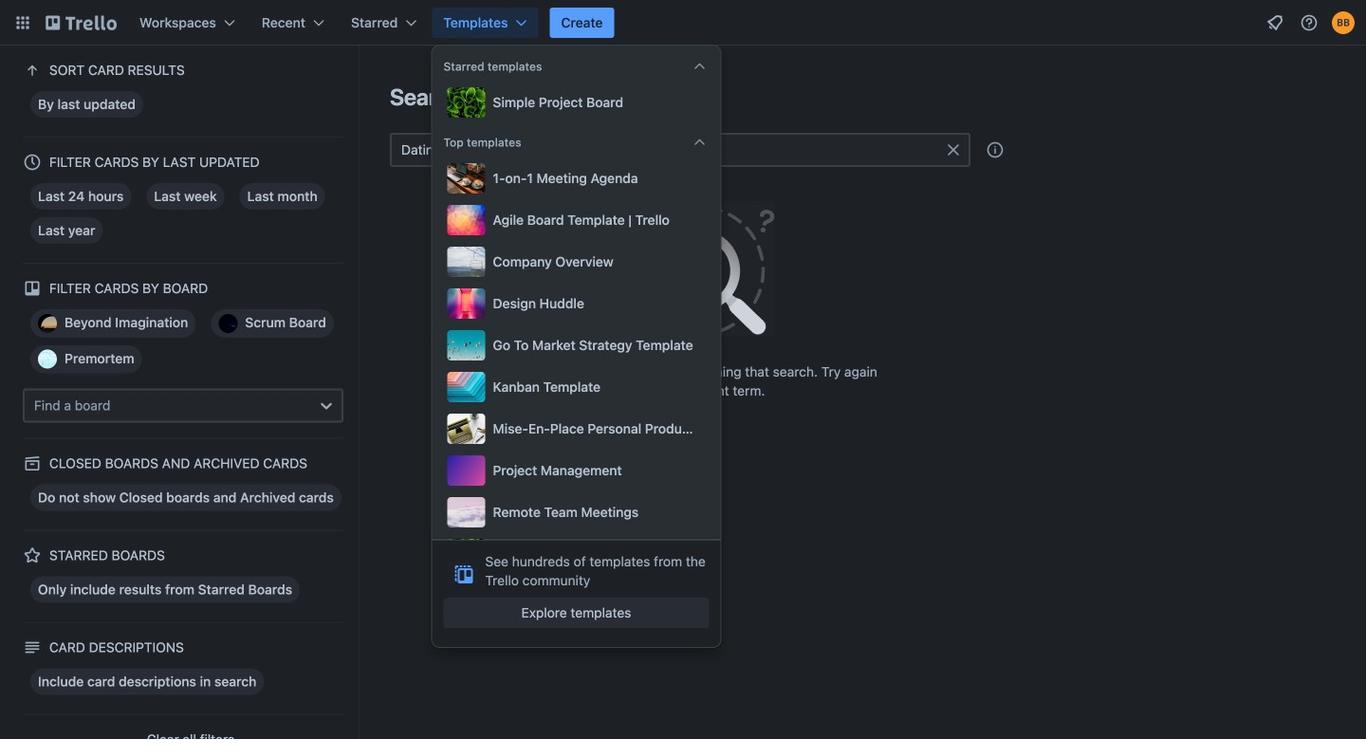 Task type: vqa. For each thing, say whether or not it's contained in the screenshot.
the bottommost create
no



Task type: locate. For each thing, give the bounding box(es) containing it.
primary element
[[0, 0, 1366, 46]]

menu
[[444, 159, 709, 611]]

collapse image
[[692, 59, 707, 74], [692, 135, 707, 150]]

0 notifications image
[[1264, 11, 1287, 34]]

1 vertical spatial collapse image
[[692, 135, 707, 150]]

bob builder (bobbuilder40) image
[[1332, 11, 1355, 34]]

0 vertical spatial collapse image
[[692, 59, 707, 74]]



Task type: describe. For each thing, give the bounding box(es) containing it.
Enter your search keyword here text field
[[390, 133, 971, 167]]

2 collapse image from the top
[[692, 135, 707, 150]]

1 collapse image from the top
[[692, 59, 707, 74]]

search operators image
[[986, 140, 1005, 159]]

back to home image
[[46, 8, 117, 38]]

open information menu image
[[1300, 13, 1319, 32]]



